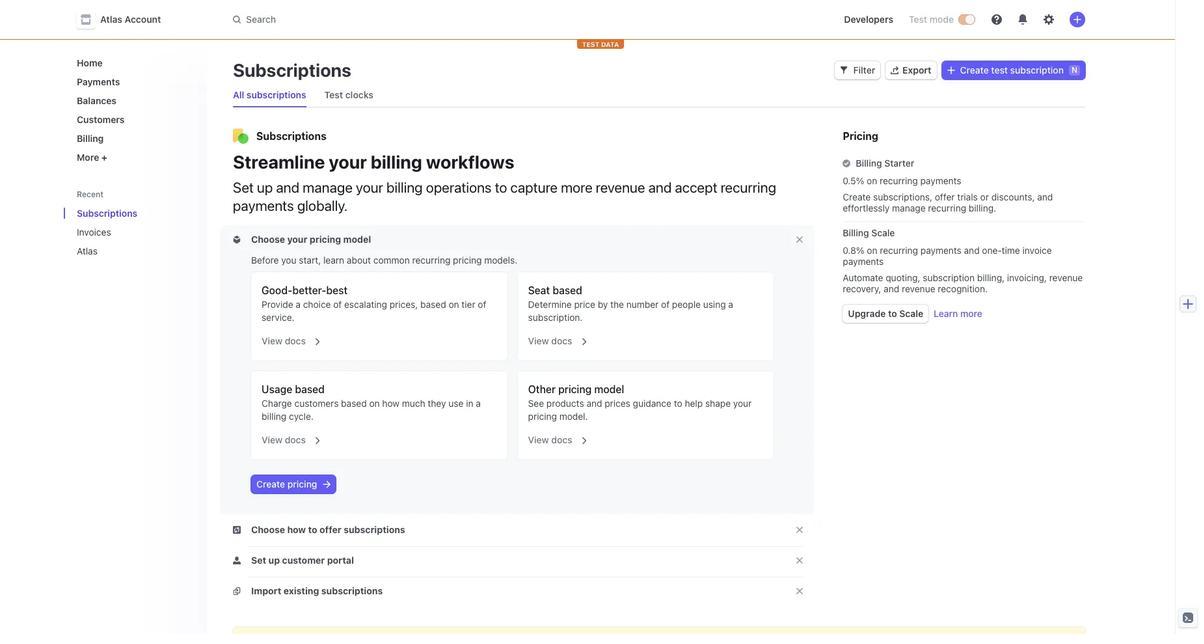 Task type: describe. For each thing, give the bounding box(es) containing it.
account
[[125, 14, 161, 25]]

revenue inside "streamline your billing workflows set up and manage your billing operations to capture more revenue and accept recurring payments globally."
[[596, 179, 646, 196]]

set inside "streamline your billing workflows set up and manage your billing operations to capture more revenue and accept recurring payments globally."
[[233, 179, 254, 196]]

filter
[[854, 64, 876, 76]]

up inside dropdown button
[[269, 555, 280, 566]]

test mode
[[910, 14, 955, 25]]

invoice
[[1023, 245, 1053, 256]]

billing starter
[[856, 158, 915, 169]]

create for create pricing
[[257, 479, 285, 490]]

view docs for good-
[[262, 335, 306, 346]]

svg image for set up customer portal
[[233, 557, 241, 565]]

a inside seat based determine price by the number of people using a subscription.
[[729, 299, 734, 310]]

based right customers
[[341, 398, 367, 409]]

upgrade to scale button
[[843, 305, 929, 323]]

portal
[[327, 555, 354, 566]]

search
[[246, 14, 276, 25]]

price
[[575, 299, 596, 310]]

by
[[598, 299, 608, 310]]

on inside the 0.5% on recurring payments create subscriptions, offer trials or discounts, and effortlessly manage recurring billing.
[[867, 175, 878, 186]]

clocks
[[346, 89, 374, 100]]

1 vertical spatial billing
[[387, 179, 423, 196]]

about
[[347, 255, 371, 266]]

test for test mode
[[910, 14, 928, 25]]

0 vertical spatial subscriptions
[[233, 59, 352, 81]]

pricing inside 'link'
[[288, 479, 317, 490]]

docs for best
[[285, 335, 306, 346]]

view docs for usage
[[262, 434, 306, 445]]

balances
[[77, 95, 117, 106]]

learn
[[934, 308, 959, 319]]

choose for choose how to offer subscriptions
[[251, 524, 285, 535]]

svg image for filter
[[841, 66, 849, 74]]

recent element
[[64, 202, 207, 262]]

payments link
[[72, 71, 197, 92]]

to inside "streamline your billing workflows set up and manage your billing operations to capture more revenue and accept recurring payments globally."
[[495, 179, 508, 196]]

manage inside "streamline your billing workflows set up and manage your billing operations to capture more revenue and accept recurring payments globally."
[[303, 179, 353, 196]]

view for usage based
[[262, 434, 283, 445]]

other
[[528, 384, 556, 395]]

core navigation links element
[[72, 52, 197, 168]]

seat
[[528, 285, 550, 296]]

atlas account
[[100, 14, 161, 25]]

escalating
[[345, 299, 387, 310]]

start,
[[299, 255, 321, 266]]

svg image for create pricing
[[323, 481, 330, 488]]

and up upgrade to scale
[[884, 283, 900, 294]]

prices,
[[390, 299, 418, 310]]

time
[[1002, 245, 1021, 256]]

subscription inside billing scale 0.8% on recurring payments and one-time invoice payments automate quoting, subscription billing, invoicing, revenue recovery, and revenue recognition.
[[923, 272, 975, 283]]

shape
[[706, 398, 731, 409]]

on inside usage based charge customers based on how much they use in a billing cycle.
[[369, 398, 380, 409]]

home
[[77, 57, 103, 68]]

payments up automate
[[843, 256, 884, 267]]

atlas for atlas account
[[100, 14, 122, 25]]

people
[[673, 299, 701, 310]]

customer
[[282, 555, 325, 566]]

tier
[[462, 299, 476, 310]]

2 horizontal spatial revenue
[[1050, 272, 1084, 283]]

recognition.
[[939, 283, 988, 294]]

and inside other pricing model see products and prices guidance to help shape your pricing model.
[[587, 398, 603, 409]]

billing.
[[969, 202, 997, 214]]

recent
[[77, 189, 104, 199]]

import existing subscriptions
[[251, 585, 383, 596]]

before
[[251, 255, 279, 266]]

all subscriptions
[[233, 89, 306, 100]]

based inside seat based determine price by the number of people using a subscription.
[[553, 285, 583, 296]]

in
[[466, 398, 474, 409]]

create pricing
[[257, 479, 317, 490]]

payments inside "streamline your billing workflows set up and manage your billing operations to capture more revenue and accept recurring payments globally."
[[233, 197, 294, 214]]

view for seat based
[[528, 335, 549, 346]]

much
[[402, 398, 426, 409]]

view docs for seat
[[528, 335, 573, 346]]

pricing up products
[[559, 384, 592, 395]]

customers
[[77, 114, 125, 125]]

service.
[[262, 312, 295, 323]]

other pricing model see products and prices guidance to help shape your pricing model.
[[528, 384, 752, 422]]

pricing inside dropdown button
[[310, 234, 341, 245]]

starter
[[885, 158, 915, 169]]

you
[[281, 255, 297, 266]]

test
[[992, 64, 1009, 76]]

choose how to offer subscriptions button
[[233, 524, 408, 537]]

automate
[[843, 272, 884, 283]]

help image
[[992, 14, 1003, 25]]

export
[[903, 64, 932, 76]]

a inside good-better-best provide a choice of escalating prices, based on tier of service.
[[296, 299, 301, 310]]

subscriptions inside "link"
[[247, 89, 306, 100]]

effortlessly
[[843, 202, 890, 214]]

existing
[[284, 585, 319, 596]]

trials
[[958, 191, 979, 202]]

Search text field
[[225, 7, 593, 32]]

discounts,
[[992, 191, 1036, 202]]

and inside the 0.5% on recurring payments create subscriptions, offer trials or discounts, and effortlessly manage recurring billing.
[[1038, 191, 1054, 202]]

0.5%
[[843, 175, 865, 186]]

using
[[704, 299, 726, 310]]

charge
[[262, 398, 292, 409]]

invoices link
[[72, 221, 178, 243]]

accept
[[675, 179, 718, 196]]

view for good-better-best
[[262, 335, 283, 346]]

create for create test subscription
[[961, 64, 990, 76]]

0.8%
[[843, 245, 865, 256]]

number
[[627, 299, 659, 310]]

choose how to offer subscriptions
[[251, 524, 405, 535]]

Search search field
[[225, 7, 593, 32]]

streamline your billing workflows set up and manage your billing operations to capture more revenue and accept recurring payments globally.
[[233, 151, 777, 214]]

quoting,
[[886, 272, 921, 283]]

based up customers
[[295, 384, 325, 395]]

billing scale 0.8% on recurring payments and one-time invoice payments automate quoting, subscription billing, invoicing, revenue recovery, and revenue recognition.
[[843, 227, 1084, 294]]

a inside usage based charge customers based on how much they use in a billing cycle.
[[476, 398, 481, 409]]

recurring inside "streamline your billing workflows set up and manage your billing operations to capture more revenue and accept recurring payments globally."
[[721, 179, 777, 196]]

best
[[327, 285, 348, 296]]

data
[[602, 40, 619, 48]]

1 vertical spatial more
[[961, 308, 983, 319]]

seat based determine price by the number of people using a subscription.
[[528, 285, 734, 323]]

good-
[[262, 285, 293, 296]]

choice
[[303, 299, 331, 310]]

see
[[528, 398, 544, 409]]

scale inside button
[[900, 308, 924, 319]]

subscription.
[[528, 312, 583, 323]]

more inside "streamline your billing workflows set up and manage your billing operations to capture more revenue and accept recurring payments globally."
[[561, 179, 593, 196]]

svg image for choose how to offer subscriptions
[[233, 526, 241, 534]]

atlas for atlas
[[77, 245, 98, 257]]

up inside "streamline your billing workflows set up and manage your billing operations to capture more revenue and accept recurring payments globally."
[[257, 179, 273, 196]]

set up customer portal button
[[233, 554, 357, 567]]

tab list containing all subscriptions
[[228, 83, 1086, 107]]

view docs button for other
[[521, 426, 589, 449]]

view for other pricing model
[[528, 434, 549, 445]]



Task type: vqa. For each thing, say whether or not it's contained in the screenshot.
All subscriptions link
yes



Task type: locate. For each thing, give the bounding box(es) containing it.
subscription
[[1011, 64, 1065, 76], [923, 272, 975, 283]]

payments
[[921, 175, 962, 186], [233, 197, 294, 214], [921, 245, 962, 256], [843, 256, 884, 267]]

based right prices,
[[421, 299, 446, 310]]

a right using on the top right of the page
[[729, 299, 734, 310]]

on right the 0.5%
[[867, 175, 878, 186]]

atlas down "invoices"
[[77, 245, 98, 257]]

svg image inside choose how to offer subscriptions dropdown button
[[233, 526, 241, 534]]

svg image inside the choose your pricing model dropdown button
[[233, 236, 241, 244]]

learn more
[[934, 308, 983, 319]]

docs for model
[[552, 434, 573, 445]]

based inside good-better-best provide a choice of escalating prices, based on tier of service.
[[421, 299, 446, 310]]

docs down model.
[[552, 434, 573, 445]]

1 vertical spatial subscriptions
[[344, 524, 405, 535]]

and left prices
[[587, 398, 603, 409]]

customers
[[295, 398, 339, 409]]

0 horizontal spatial manage
[[303, 179, 353, 196]]

1 vertical spatial model
[[595, 384, 625, 395]]

globally.
[[297, 197, 348, 214]]

of inside seat based determine price by the number of people using a subscription.
[[662, 299, 670, 310]]

1 horizontal spatial a
[[476, 398, 481, 409]]

atlas account button
[[77, 10, 174, 29]]

1 vertical spatial atlas
[[77, 245, 98, 257]]

up down streamline
[[257, 179, 273, 196]]

0 vertical spatial test
[[910, 14, 928, 25]]

0 horizontal spatial create
[[257, 479, 285, 490]]

how
[[382, 398, 400, 409], [287, 524, 306, 535]]

view docs
[[262, 335, 306, 346], [528, 335, 573, 346], [262, 434, 306, 445], [528, 434, 573, 445]]

pricing up learn
[[310, 234, 341, 245]]

to inside other pricing model see products and prices guidance to help shape your pricing model.
[[674, 398, 683, 409]]

model inside other pricing model see products and prices guidance to help shape your pricing model.
[[595, 384, 625, 395]]

billing for billing starter
[[856, 158, 883, 169]]

on left much
[[369, 398, 380, 409]]

view down subscription.
[[528, 335, 549, 346]]

view docs button down subscription.
[[521, 327, 589, 350]]

1 horizontal spatial revenue
[[902, 283, 936, 294]]

svg image inside create pricing 'link'
[[323, 481, 330, 488]]

offer left trials
[[936, 191, 956, 202]]

svg image inside set up customer portal dropdown button
[[233, 557, 241, 565]]

choose your pricing model button
[[233, 233, 374, 246]]

billing inside core navigation links element
[[77, 133, 104, 144]]

and down streamline
[[276, 179, 300, 196]]

how inside usage based charge customers based on how much they use in a billing cycle.
[[382, 398, 400, 409]]

1 horizontal spatial manage
[[893, 202, 926, 214]]

2 choose from the top
[[251, 524, 285, 535]]

0 horizontal spatial more
[[561, 179, 593, 196]]

pricing left models.
[[453, 255, 482, 266]]

view docs button for seat
[[521, 327, 589, 350]]

offer inside choose how to offer subscriptions dropdown button
[[320, 524, 342, 535]]

1 horizontal spatial subscription
[[1011, 64, 1065, 76]]

0 vertical spatial create
[[961, 64, 990, 76]]

all
[[233, 89, 244, 100]]

subscriptions up streamline
[[257, 130, 327, 142]]

1 vertical spatial set
[[251, 555, 266, 566]]

subscriptions up all subscriptions
[[233, 59, 352, 81]]

2 vertical spatial billing
[[262, 411, 287, 422]]

recurring right common
[[413, 255, 451, 266]]

view docs button down cycle.
[[254, 426, 322, 449]]

create
[[961, 64, 990, 76], [843, 191, 871, 202], [257, 479, 285, 490]]

0 horizontal spatial subscription
[[923, 272, 975, 283]]

up left customer
[[269, 555, 280, 566]]

atlas inside atlas link
[[77, 245, 98, 257]]

view docs down service.
[[262, 335, 306, 346]]

1 of from the left
[[334, 299, 342, 310]]

scale down effortlessly
[[872, 227, 896, 238]]

1 horizontal spatial create
[[843, 191, 871, 202]]

recurring up subscriptions,
[[880, 175, 919, 186]]

0 vertical spatial model
[[344, 234, 371, 245]]

svg image for import existing subscriptions
[[233, 587, 241, 595]]

1 vertical spatial subscription
[[923, 272, 975, 283]]

upgrade to scale
[[849, 308, 924, 319]]

subscription right "test"
[[1011, 64, 1065, 76]]

0 horizontal spatial revenue
[[596, 179, 646, 196]]

docs down cycle.
[[285, 434, 306, 445]]

0 vertical spatial more
[[561, 179, 593, 196]]

1 horizontal spatial model
[[595, 384, 625, 395]]

and
[[276, 179, 300, 196], [649, 179, 672, 196], [1038, 191, 1054, 202], [965, 245, 980, 256], [884, 283, 900, 294], [587, 398, 603, 409]]

1 vertical spatial manage
[[893, 202, 926, 214]]

view docs button for good-
[[254, 327, 322, 350]]

subscriptions up portal
[[344, 524, 405, 535]]

2 vertical spatial subscriptions
[[322, 585, 383, 596]]

subscriptions
[[233, 59, 352, 81], [257, 130, 327, 142], [77, 208, 138, 219]]

set up import
[[251, 555, 266, 566]]

svg image inside import existing subscriptions dropdown button
[[233, 587, 241, 595]]

a
[[296, 299, 301, 310], [729, 299, 734, 310], [476, 398, 481, 409]]

svg image
[[233, 557, 241, 565], [233, 587, 241, 595]]

test for test clocks
[[325, 89, 343, 100]]

docs for determine
[[552, 335, 573, 346]]

create inside 'link'
[[257, 479, 285, 490]]

customers link
[[72, 109, 197, 130]]

guidance
[[633, 398, 672, 409]]

test left mode
[[910, 14, 928, 25]]

0 vertical spatial billing
[[77, 133, 104, 144]]

1 vertical spatial how
[[287, 524, 306, 535]]

1 horizontal spatial offer
[[936, 191, 956, 202]]

0 vertical spatial set
[[233, 179, 254, 196]]

of
[[334, 299, 342, 310], [478, 299, 487, 310], [662, 299, 670, 310]]

and right discounts,
[[1038, 191, 1054, 202]]

recurring inside billing scale 0.8% on recurring payments and one-time invoice payments automate quoting, subscription billing, invoicing, revenue recovery, and revenue recognition.
[[881, 245, 919, 256]]

billing for billing
[[77, 133, 104, 144]]

0 horizontal spatial scale
[[872, 227, 896, 238]]

invoicing,
[[1008, 272, 1048, 283]]

view docs button down model.
[[521, 426, 589, 449]]

0 vertical spatial choose
[[251, 234, 285, 245]]

scale left learn
[[900, 308, 924, 319]]

revenue
[[596, 179, 646, 196], [1050, 272, 1084, 283], [902, 283, 936, 294]]

recent navigation links element
[[64, 184, 207, 262]]

test clocks link
[[319, 86, 379, 104]]

cycle.
[[289, 411, 314, 422]]

docs for charge
[[285, 434, 306, 445]]

2 vertical spatial billing
[[843, 227, 870, 238]]

0 vertical spatial atlas
[[100, 14, 122, 25]]

on right 0.8%
[[868, 245, 878, 256]]

operations
[[426, 179, 492, 196]]

2 svg image from the top
[[233, 587, 241, 595]]

svg image for choose your pricing model
[[233, 236, 241, 244]]

to up customer
[[308, 524, 318, 535]]

tab list
[[228, 83, 1086, 107]]

subscriptions,
[[874, 191, 933, 202]]

subscriptions down portal
[[322, 585, 383, 596]]

view down charge
[[262, 434, 283, 445]]

2 horizontal spatial create
[[961, 64, 990, 76]]

payments down streamline
[[233, 197, 294, 214]]

pricing up choose how to offer subscriptions dropdown button
[[288, 479, 317, 490]]

manage up the "globally." at the top of the page
[[303, 179, 353, 196]]

view docs button down service.
[[254, 327, 322, 350]]

and left one-
[[965, 245, 980, 256]]

0 vertical spatial how
[[382, 398, 400, 409]]

model.
[[560, 411, 588, 422]]

manage inside the 0.5% on recurring payments create subscriptions, offer trials or discounts, and effortlessly manage recurring billing.
[[893, 202, 926, 214]]

billing link
[[72, 128, 197, 149]]

subscriptions inside subscriptions link
[[77, 208, 138, 219]]

learn more link
[[934, 307, 983, 320]]

billing for billing scale 0.8% on recurring payments and one-time invoice payments automate quoting, subscription billing, invoicing, revenue recovery, and revenue recognition.
[[843, 227, 870, 238]]

svg image
[[841, 66, 849, 74], [948, 66, 956, 74], [233, 236, 241, 244], [323, 481, 330, 488], [233, 526, 241, 534]]

billing inside usage based charge customers based on how much they use in a billing cycle.
[[262, 411, 287, 422]]

offer inside the 0.5% on recurring payments create subscriptions, offer trials or discounts, and effortlessly manage recurring billing.
[[936, 191, 956, 202]]

1 vertical spatial offer
[[320, 524, 342, 535]]

view docs button for usage
[[254, 426, 322, 449]]

billing up the 0.5%
[[856, 158, 883, 169]]

view docs button
[[254, 327, 322, 350], [521, 327, 589, 350], [254, 426, 322, 449], [521, 426, 589, 449]]

to left the help
[[674, 398, 683, 409]]

to left capture
[[495, 179, 508, 196]]

use
[[449, 398, 464, 409]]

manage
[[303, 179, 353, 196], [893, 202, 926, 214]]

atlas left account
[[100, 14, 122, 25]]

your inside dropdown button
[[287, 234, 308, 245]]

model up about
[[344, 234, 371, 245]]

0 horizontal spatial test
[[325, 89, 343, 100]]

3 of from the left
[[662, 299, 670, 310]]

prices
[[605, 398, 631, 409]]

upgrade
[[849, 308, 887, 319]]

payments up recognition.
[[921, 245, 962, 256]]

2 horizontal spatial a
[[729, 299, 734, 310]]

on inside billing scale 0.8% on recurring payments and one-time invoice payments automate quoting, subscription billing, invoicing, revenue recovery, and revenue recognition.
[[868, 245, 878, 256]]

usage
[[262, 384, 293, 395]]

of down best
[[334, 299, 342, 310]]

settings image
[[1044, 14, 1055, 25]]

or
[[981, 191, 990, 202]]

your
[[329, 151, 367, 173], [356, 179, 383, 196], [287, 234, 308, 245], [734, 398, 752, 409]]

based
[[553, 285, 583, 296], [421, 299, 446, 310], [295, 384, 325, 395], [341, 398, 367, 409]]

recurring up quoting,
[[881, 245, 919, 256]]

and left accept
[[649, 179, 672, 196]]

choose for choose your pricing model
[[251, 234, 285, 245]]

0 vertical spatial manage
[[303, 179, 353, 196]]

manage right effortlessly
[[893, 202, 926, 214]]

0 vertical spatial subscriptions
[[247, 89, 306, 100]]

1 vertical spatial up
[[269, 555, 280, 566]]

choose up set up customer portal dropdown button
[[251, 524, 285, 535]]

1 vertical spatial scale
[[900, 308, 924, 319]]

1 vertical spatial billing
[[856, 158, 883, 169]]

more right capture
[[561, 179, 593, 196]]

scale
[[872, 227, 896, 238], [900, 308, 924, 319]]

set
[[233, 179, 254, 196], [251, 555, 266, 566]]

determine
[[528, 299, 572, 310]]

offer up portal
[[320, 524, 342, 535]]

0 vertical spatial subscription
[[1011, 64, 1065, 76]]

on inside good-better-best provide a choice of escalating prices, based on tier of service.
[[449, 299, 459, 310]]

0 horizontal spatial atlas
[[77, 245, 98, 257]]

1 svg image from the top
[[233, 557, 241, 565]]

import
[[251, 585, 282, 596]]

set inside set up customer portal dropdown button
[[251, 555, 266, 566]]

2 of from the left
[[478, 299, 487, 310]]

based up price
[[553, 285, 583, 296]]

0 horizontal spatial of
[[334, 299, 342, 310]]

2 vertical spatial subscriptions
[[77, 208, 138, 219]]

0 vertical spatial scale
[[872, 227, 896, 238]]

common
[[374, 255, 410, 266]]

more right learn
[[961, 308, 983, 319]]

to inside button
[[889, 308, 898, 319]]

0 horizontal spatial how
[[287, 524, 306, 535]]

create pricing link
[[251, 475, 336, 494]]

more +
[[77, 152, 107, 163]]

payments inside the 0.5% on recurring payments create subscriptions, offer trials or discounts, and effortlessly manage recurring billing.
[[921, 175, 962, 186]]

test clocks
[[325, 89, 374, 100]]

1 vertical spatial subscriptions
[[257, 130, 327, 142]]

how up set up customer portal dropdown button
[[287, 524, 306, 535]]

view docs down model.
[[528, 434, 573, 445]]

1 horizontal spatial scale
[[900, 308, 924, 319]]

streamline
[[233, 151, 325, 173]]

0 vertical spatial offer
[[936, 191, 956, 202]]

0 vertical spatial up
[[257, 179, 273, 196]]

to inside dropdown button
[[308, 524, 318, 535]]

atlas
[[100, 14, 122, 25], [77, 245, 98, 257]]

how inside dropdown button
[[287, 524, 306, 535]]

view docs for other
[[528, 434, 573, 445]]

scale inside billing scale 0.8% on recurring payments and one-time invoice payments automate quoting, subscription billing, invoicing, revenue recovery, and revenue recognition.
[[872, 227, 896, 238]]

+
[[102, 152, 107, 163]]

view down service.
[[262, 335, 283, 346]]

1 vertical spatial create
[[843, 191, 871, 202]]

of left people
[[662, 299, 670, 310]]

of right tier
[[478, 299, 487, 310]]

to right "upgrade"
[[889, 308, 898, 319]]

invoices
[[77, 227, 111, 238]]

pricing
[[843, 130, 879, 142]]

learn
[[324, 255, 345, 266]]

1 horizontal spatial of
[[478, 299, 487, 310]]

test
[[583, 40, 600, 48]]

1 vertical spatial choose
[[251, 524, 285, 535]]

0 horizontal spatial model
[[344, 234, 371, 245]]

a down better-
[[296, 299, 301, 310]]

help
[[685, 398, 703, 409]]

atlas link
[[72, 240, 178, 262]]

choose up before
[[251, 234, 285, 245]]

model up prices
[[595, 384, 625, 395]]

good-better-best provide a choice of escalating prices, based on tier of service.
[[262, 285, 487, 323]]

payments up trials
[[921, 175, 962, 186]]

view down the see
[[528, 434, 549, 445]]

0 vertical spatial billing
[[371, 151, 423, 173]]

more
[[77, 152, 99, 163]]

billing
[[371, 151, 423, 173], [387, 179, 423, 196], [262, 411, 287, 422]]

test left "clocks"
[[325, 89, 343, 100]]

a right in
[[476, 398, 481, 409]]

n
[[1072, 65, 1078, 75]]

docs down subscription.
[[552, 335, 573, 346]]

balances link
[[72, 90, 197, 111]]

billing inside billing scale 0.8% on recurring payments and one-time invoice payments automate quoting, subscription billing, invoicing, revenue recovery, and revenue recognition.
[[843, 227, 870, 238]]

set down streamline
[[233, 179, 254, 196]]

docs down service.
[[285, 335, 306, 346]]

filter button
[[836, 61, 881, 79]]

view
[[262, 335, 283, 346], [528, 335, 549, 346], [262, 434, 283, 445], [528, 434, 549, 445]]

billing,
[[978, 272, 1005, 283]]

subscriptions link
[[72, 202, 178, 224]]

subscriptions right all
[[247, 89, 306, 100]]

set up customer portal
[[251, 555, 354, 566]]

usage based charge customers based on how much they use in a billing cycle.
[[262, 384, 481, 422]]

2 vertical spatial create
[[257, 479, 285, 490]]

pricing
[[310, 234, 341, 245], [453, 255, 482, 266], [559, 384, 592, 395], [528, 411, 557, 422], [288, 479, 317, 490]]

billing up 0.8%
[[843, 227, 870, 238]]

svg image inside filter popup button
[[841, 66, 849, 74]]

1 vertical spatial test
[[325, 89, 343, 100]]

recurring right accept
[[721, 179, 777, 196]]

capture
[[511, 179, 558, 196]]

1 horizontal spatial how
[[382, 398, 400, 409]]

view docs down subscription.
[[528, 335, 573, 346]]

0 horizontal spatial offer
[[320, 524, 342, 535]]

choose your pricing model
[[251, 234, 371, 245]]

recovery,
[[843, 283, 882, 294]]

view docs down cycle.
[[262, 434, 306, 445]]

model inside dropdown button
[[344, 234, 371, 245]]

products
[[547, 398, 584, 409]]

1 horizontal spatial more
[[961, 308, 983, 319]]

1 horizontal spatial atlas
[[100, 14, 122, 25]]

before you start, learn about common recurring pricing models.
[[251, 255, 518, 266]]

import existing subscriptions button
[[233, 585, 386, 598]]

better-
[[293, 285, 327, 296]]

0 horizontal spatial a
[[296, 299, 301, 310]]

your inside other pricing model see products and prices guidance to help shape your pricing model.
[[734, 398, 752, 409]]

atlas inside atlas account button
[[100, 14, 122, 25]]

subscription up learn
[[923, 272, 975, 283]]

0 vertical spatial svg image
[[233, 557, 241, 565]]

how left much
[[382, 398, 400, 409]]

recurring left billing.
[[929, 202, 967, 214]]

1 choose from the top
[[251, 234, 285, 245]]

on left tier
[[449, 299, 459, 310]]

subscriptions up "invoices"
[[77, 208, 138, 219]]

create inside the 0.5% on recurring payments create subscriptions, offer trials or discounts, and effortlessly manage recurring billing.
[[843, 191, 871, 202]]

1 vertical spatial svg image
[[233, 587, 241, 595]]

1 horizontal spatial test
[[910, 14, 928, 25]]

billing up more +
[[77, 133, 104, 144]]

pricing down the see
[[528, 411, 557, 422]]

choose
[[251, 234, 285, 245], [251, 524, 285, 535]]

2 horizontal spatial of
[[662, 299, 670, 310]]



